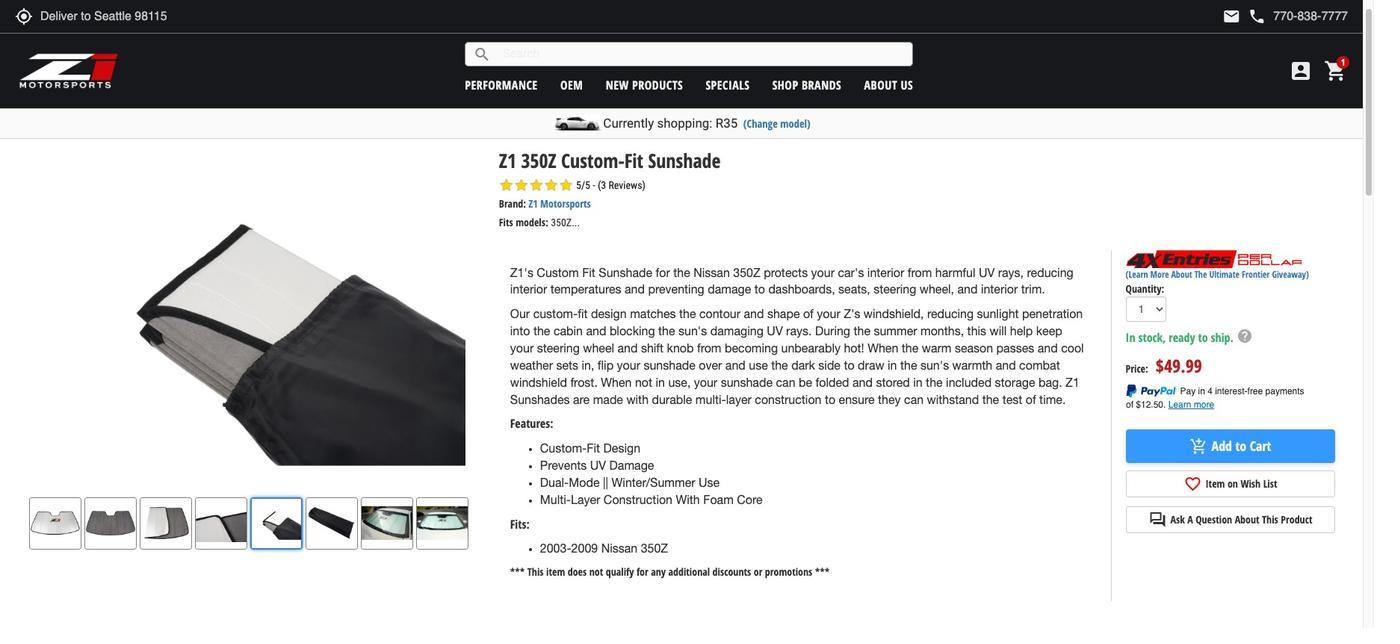 Task type: describe. For each thing, give the bounding box(es) containing it.
fits:
[[510, 516, 530, 533]]

products
[[632, 77, 683, 93]]

add
[[1212, 437, 1232, 455]]

oem link
[[560, 77, 583, 93]]

phone link
[[1248, 7, 1348, 25]]

foam
[[703, 493, 734, 506]]

and down keep
[[1038, 342, 1058, 355]]

product
[[1281, 513, 1313, 527]]

*** this item does not qualify for any additional discounts or promotions ***
[[510, 565, 830, 579]]

steering inside our custom-fit design matches the contour and shape of your z's windshield, reducing sunlight penetration into the cabin and blocking the sun's damaging uv rays. during the summer months, this will help keep your steering wheel and shift knob from becoming unbearably hot! when the warm season passes and cool weather sets in, flip your sunshade over and use the dark side to draw in the sun's warmth and combat windshield frost. when not in use, your sunshade can be folded and stored in the included storage bag. z1 sunshades are made with durable multi-layer construction to ensure they can withstand the test of time.
[[537, 342, 580, 355]]

1 vertical spatial nissan
[[601, 542, 638, 556]]

frost.
[[570, 376, 598, 389]]

and down "harmful"
[[958, 283, 978, 296]]

seats,
[[838, 283, 870, 296]]

0 horizontal spatial interior
[[510, 283, 547, 296]]

models:
[[516, 215, 548, 230]]

and up wheel
[[586, 324, 606, 338]]

your up during
[[817, 307, 840, 321]]

for inside z1's custom fit sunshade for the nissan 350z protects your car's interior from harmful uv rays, reducing interior temperatures and preventing damage to dashboards, seats, steering wheel, and interior trim.
[[656, 266, 670, 279]]

1 *** from the left
[[510, 565, 525, 579]]

side
[[819, 359, 841, 372]]

wish
[[1241, 477, 1261, 491]]

mail link
[[1223, 7, 1241, 25]]

ultimate
[[1209, 268, 1240, 281]]

wheel,
[[920, 283, 954, 296]]

price:
[[1126, 361, 1148, 376]]

this
[[967, 324, 986, 338]]

quantity:
[[1126, 282, 1164, 296]]

windshield,
[[864, 307, 924, 321]]

r35
[[716, 116, 738, 131]]

with
[[627, 393, 649, 406]]

question_answer
[[1149, 511, 1167, 529]]

2 *** from the left
[[815, 565, 830, 579]]

2009
[[571, 542, 598, 556]]

nissan inside z1's custom fit sunshade for the nissan 350z protects your car's interior from harmful uv rays, reducing interior temperatures and preventing damage to dashboards, seats, steering wheel, and interior trim.
[[694, 266, 730, 279]]

matches
[[630, 307, 676, 321]]

350z...
[[551, 217, 580, 229]]

windshield
[[510, 376, 567, 389]]

will
[[990, 324, 1007, 338]]

help inside our custom-fit design matches the contour and shape of your z's windshield, reducing sunlight penetration into the cabin and blocking the sun's damaging uv rays. during the summer months, this will help keep your steering wheel and shift knob from becoming unbearably hot! when the warm season passes and cool weather sets in, flip your sunshade over and use the dark side to draw in the sun's warmth and combat windshield frost. when not in use, your sunshade can be folded and stored in the included storage bag. z1 sunshades are made with durable multi-layer construction to ensure they can withstand the test of time.
[[1010, 324, 1033, 338]]

350z inside the z1 350z custom-fit sunshade star star star star star 5/5 - (3 reviews) brand: z1 motorsports fits models: 350z...
[[521, 147, 556, 174]]

1 star from the left
[[499, 178, 514, 193]]

promotions
[[765, 565, 813, 579]]

to down folded
[[825, 393, 836, 406]]

the up withstand
[[926, 376, 943, 389]]

design
[[591, 307, 627, 321]]

sunshades
[[510, 393, 570, 406]]

Search search field
[[491, 43, 913, 66]]

0 vertical spatial about
[[864, 77, 898, 93]]

shop
[[772, 77, 799, 93]]

damage
[[708, 283, 751, 296]]

shopping_cart
[[1324, 59, 1348, 83]]

and up ensure
[[853, 376, 873, 389]]

||
[[603, 476, 608, 489]]

1 horizontal spatial interior
[[867, 266, 904, 279]]

1 vertical spatial this
[[527, 565, 544, 579]]

and up damaging
[[744, 307, 764, 321]]

0 horizontal spatial sun's
[[679, 324, 707, 338]]

frontier
[[1242, 268, 1270, 281]]

warmth
[[953, 359, 993, 372]]

my_location
[[15, 7, 33, 25]]

about us link
[[864, 77, 913, 93]]

on
[[1228, 477, 1238, 491]]

custom- inside the z1 350z custom-fit sunshade star star star star star 5/5 - (3 reviews) brand: z1 motorsports fits models: 350z...
[[561, 147, 624, 174]]

combat
[[1019, 359, 1060, 372]]

withstand
[[927, 393, 979, 406]]

list
[[1263, 477, 1277, 491]]

preventing
[[648, 283, 704, 296]]

months,
[[921, 324, 964, 338]]

reducing inside our custom-fit design matches the contour and shape of your z's windshield, reducing sunlight penetration into the cabin and blocking the sun's damaging uv rays. during the summer months, this will help keep your steering wheel and shift knob from becoming unbearably hot! when the warm season passes and cool weather sets in, flip your sunshade over and use the dark side to draw in the sun's warmth and combat windshield frost. when not in use, your sunshade can be folded and stored in the included storage bag. z1 sunshades are made with durable multi-layer construction to ensure they can withstand the test of time.
[[927, 307, 974, 321]]

multi-
[[696, 393, 726, 406]]

the
[[1195, 268, 1207, 281]]

winter/summer
[[612, 476, 695, 489]]

bag.
[[1039, 376, 1062, 389]]

brands
[[802, 77, 842, 93]]

3 star from the left
[[529, 178, 544, 193]]

into
[[510, 324, 530, 338]]

layer
[[571, 493, 600, 506]]

help inside in stock, ready to ship. help
[[1237, 328, 1253, 345]]

2 horizontal spatial interior
[[981, 283, 1018, 296]]

car's
[[838, 266, 864, 279]]

your down over
[[694, 376, 718, 389]]

they
[[878, 393, 901, 406]]

wheel
[[583, 342, 614, 355]]

ask
[[1171, 513, 1185, 527]]

sunshade inside z1's custom fit sunshade for the nissan 350z protects your car's interior from harmful uv rays, reducing interior temperatures and preventing damage to dashboards, seats, steering wheel, and interior trim.
[[599, 266, 652, 279]]

item
[[1206, 477, 1225, 491]]

mail phone
[[1223, 7, 1266, 25]]

to inside in stock, ready to ship. help
[[1198, 330, 1208, 346]]

cool
[[1061, 342, 1084, 355]]

z1 motorsports link
[[528, 197, 591, 211]]

any
[[651, 565, 666, 579]]

dark
[[791, 359, 815, 372]]

and down blocking
[[618, 342, 638, 355]]

trim.
[[1021, 283, 1045, 296]]

oem
[[560, 77, 583, 93]]

about inside question_answer ask a question about this product
[[1235, 513, 1260, 527]]

from inside our custom-fit design matches the contour and shape of your z's windshield, reducing sunlight penetration into the cabin and blocking the sun's damaging uv rays. during the summer months, this will help keep your steering wheel and shift knob from becoming unbearably hot! when the warm season passes and cool weather sets in, flip your sunshade over and use the dark side to draw in the sun's warmth and combat windshield frost. when not in use, your sunshade can be folded and stored in the included storage bag. z1 sunshades are made with durable multi-layer construction to ensure they can withstand the test of time.
[[697, 342, 722, 355]]

account_box
[[1289, 59, 1313, 83]]

and up the storage
[[996, 359, 1016, 372]]

uv inside custom-fit design prevents uv damage dual-mode || winter/summer use multi-layer construction with foam core
[[590, 459, 606, 472]]

draw
[[858, 359, 885, 372]]

construction
[[755, 393, 822, 406]]

brand:
[[499, 197, 526, 211]]

5 star from the left
[[559, 178, 574, 193]]

time.
[[1040, 393, 1066, 406]]

in
[[1126, 330, 1136, 346]]

z1's
[[510, 266, 534, 279]]

350z inside z1's custom fit sunshade for the nissan 350z protects your car's interior from harmful uv rays, reducing interior temperatures and preventing damage to dashboards, seats, steering wheel, and interior trim.
[[733, 266, 761, 279]]

not inside our custom-fit design matches the contour and shape of your z's windshield, reducing sunlight penetration into the cabin and blocking the sun's damaging uv rays. during the summer months, this will help keep your steering wheel and shift knob from becoming unbearably hot! when the warm season passes and cool weather sets in, flip your sunshade over and use the dark side to draw in the sun's warmth and combat windshield frost. when not in use, your sunshade can be folded and stored in the included storage bag. z1 sunshades are made with durable multi-layer construction to ensure they can withstand the test of time.
[[635, 376, 652, 389]]

the left test
[[982, 393, 999, 406]]

0 horizontal spatial sunshade
[[644, 359, 696, 372]]

over
[[699, 359, 722, 372]]

cart
[[1250, 437, 1271, 455]]

our
[[510, 307, 530, 321]]

and up matches
[[625, 283, 645, 296]]

uv inside our custom-fit design matches the contour and shape of your z's windshield, reducing sunlight penetration into the cabin and blocking the sun's damaging uv rays. during the summer months, this will help keep your steering wheel and shift knob from becoming unbearably hot! when the warm season passes and cool weather sets in, flip your sunshade over and use the dark side to draw in the sun's warmth and combat windshield frost. when not in use, your sunshade can be folded and stored in the included storage bag. z1 sunshades are made with durable multi-layer construction to ensure they can withstand the test of time.
[[767, 324, 783, 338]]

giveaway)
[[1272, 268, 1309, 281]]

1 horizontal spatial of
[[1026, 393, 1036, 406]]

motorsports
[[540, 197, 591, 211]]

0 vertical spatial z1
[[499, 147, 516, 174]]

z1 motorsports logo image
[[19, 52, 119, 90]]

model)
[[780, 117, 811, 131]]

protects
[[764, 266, 808, 279]]

fit
[[578, 307, 588, 321]]



Task type: vqa. For each thing, say whether or not it's contained in the screenshot.
the bottommost sunshade
yes



Task type: locate. For each thing, give the bounding box(es) containing it.
during
[[815, 324, 850, 338]]

sun's
[[679, 324, 707, 338], [921, 359, 949, 372]]

your up 'dashboards,'
[[811, 266, 835, 279]]

0 horizontal spatial nissan
[[601, 542, 638, 556]]

0 vertical spatial of
[[803, 307, 814, 321]]

z1's custom fit sunshade for the nissan 350z protects your car's interior from harmful uv rays, reducing interior temperatures and preventing damage to dashboards, seats, steering wheel, and interior trim.
[[510, 266, 1074, 296]]

shape
[[767, 307, 800, 321]]

from up the wheel,
[[908, 266, 932, 279]]

fit
[[624, 147, 643, 174], [582, 266, 596, 279], [587, 442, 600, 455]]

2 vertical spatial 350z
[[641, 542, 668, 556]]

sunshade up 'layer'
[[721, 376, 773, 389]]

0 vertical spatial sun's
[[679, 324, 707, 338]]

0 horizontal spatial z1
[[499, 147, 516, 174]]

1 vertical spatial about
[[1171, 268, 1192, 281]]

of right test
[[1026, 393, 1036, 406]]

sun's down warm
[[921, 359, 949, 372]]

(change
[[743, 117, 778, 131]]

performance link
[[465, 77, 538, 93]]

to left ship.
[[1198, 330, 1208, 346]]

0 vertical spatial steering
[[874, 283, 916, 296]]

0 vertical spatial for
[[656, 266, 670, 279]]

interior down rays,
[[981, 283, 1018, 296]]

and left use
[[725, 359, 746, 372]]

this left product at the bottom right of the page
[[1262, 513, 1279, 527]]

1 horizontal spatial when
[[868, 342, 899, 355]]

shopping:
[[657, 116, 713, 131]]

(change model) link
[[743, 117, 811, 131]]

this left the item
[[527, 565, 544, 579]]

design
[[603, 442, 640, 455]]

about left the
[[1171, 268, 1192, 281]]

1 horizontal spatial in
[[888, 359, 897, 372]]

1 vertical spatial sunshade
[[599, 266, 652, 279]]

to right damage
[[755, 283, 765, 296]]

2 vertical spatial uv
[[590, 459, 606, 472]]

0 horizontal spatial help
[[1010, 324, 1033, 338]]

mode
[[569, 476, 600, 489]]

uv
[[979, 266, 995, 279], [767, 324, 783, 338], [590, 459, 606, 472]]

the
[[673, 266, 690, 279], [679, 307, 696, 321], [533, 324, 550, 338], [658, 324, 675, 338], [854, 324, 871, 338], [902, 342, 919, 355], [771, 359, 788, 372], [900, 359, 917, 372], [926, 376, 943, 389], [982, 393, 999, 406]]

price: $49.99
[[1126, 353, 1202, 378]]

*** right promotions
[[815, 565, 830, 579]]

1 vertical spatial reducing
[[927, 307, 974, 321]]

about right question
[[1235, 513, 1260, 527]]

when
[[868, 342, 899, 355], [601, 376, 632, 389]]

made
[[593, 393, 623, 406]]

favorite_border
[[1184, 476, 1202, 494]]

2 star from the left
[[514, 178, 529, 193]]

0 vertical spatial reducing
[[1027, 266, 1074, 279]]

z1 350z custom-fit sunshade star star star star star 5/5 - (3 reviews) brand: z1 motorsports fits models: 350z...
[[499, 147, 721, 230]]

sunlight
[[977, 307, 1019, 321]]

folded
[[816, 376, 849, 389]]

item
[[546, 565, 565, 579]]

***
[[510, 565, 525, 579], [815, 565, 830, 579]]

0 horizontal spatial can
[[776, 376, 796, 389]]

1 horizontal spatial not
[[635, 376, 652, 389]]

the right into
[[533, 324, 550, 338]]

your inside z1's custom fit sunshade for the nissan 350z protects your car's interior from harmful uv rays, reducing interior temperatures and preventing damage to dashboards, seats, steering wheel, and interior trim.
[[811, 266, 835, 279]]

the right use
[[771, 359, 788, 372]]

z1 right bag.
[[1066, 376, 1080, 389]]

0 vertical spatial uv
[[979, 266, 995, 279]]

0 horizontal spatial uv
[[590, 459, 606, 472]]

0 horizontal spatial in
[[656, 376, 665, 389]]

custom- up prevents on the bottom left of page
[[540, 442, 587, 455]]

custom- inside custom-fit design prevents uv damage dual-mode || winter/summer use multi-layer construction with foam core
[[540, 442, 587, 455]]

for
[[656, 266, 670, 279], [637, 565, 648, 579]]

not up with
[[635, 376, 652, 389]]

custom- up 5/5 -
[[561, 147, 624, 174]]

1 horizontal spatial can
[[904, 393, 924, 406]]

in up 'stored'
[[888, 359, 897, 372]]

temperatures
[[551, 283, 621, 296]]

0 horizontal spatial about
[[864, 77, 898, 93]]

0 vertical spatial fit
[[624, 147, 643, 174]]

about left us
[[864, 77, 898, 93]]

currently
[[603, 116, 654, 131]]

1 vertical spatial sunshade
[[721, 376, 773, 389]]

discounts
[[713, 565, 751, 579]]

1 horizontal spatial nissan
[[694, 266, 730, 279]]

0 vertical spatial sunshade
[[644, 359, 696, 372]]

1 vertical spatial sun's
[[921, 359, 949, 372]]

1 horizontal spatial for
[[656, 266, 670, 279]]

0 horizontal spatial this
[[527, 565, 544, 579]]

your
[[811, 266, 835, 279], [817, 307, 840, 321], [510, 342, 534, 355], [617, 359, 640, 372], [694, 376, 718, 389]]

2 horizontal spatial z1
[[1066, 376, 1080, 389]]

0 horizontal spatial steering
[[537, 342, 580, 355]]

1 vertical spatial when
[[601, 376, 632, 389]]

damaging
[[710, 324, 764, 338]]

multi-
[[540, 493, 571, 506]]

sunshade up temperatures
[[599, 266, 652, 279]]

when up made
[[601, 376, 632, 389]]

z1 inside our custom-fit design matches the contour and shape of your z's windshield, reducing sunlight penetration into the cabin and blocking the sun's damaging uv rays. during the summer months, this will help keep your steering wheel and shift knob from becoming unbearably hot! when the warm season passes and cool weather sets in, flip your sunshade over and use the dark side to draw in the sun's warmth and combat windshield frost. when not in use, your sunshade can be folded and stored in the included storage bag. z1 sunshades are made with durable multi-layer construction to ensure they can withstand the test of time.
[[1066, 376, 1080, 389]]

0 horizontal spatial when
[[601, 376, 632, 389]]

2 vertical spatial z1
[[1066, 376, 1080, 389]]

(learn more about the ultimate frontier giveaway) link
[[1126, 268, 1309, 281]]

2 vertical spatial about
[[1235, 513, 1260, 527]]

nissan up qualify
[[601, 542, 638, 556]]

uv down shape
[[767, 324, 783, 338]]

account_box link
[[1285, 59, 1317, 83]]

2 horizontal spatial in
[[913, 376, 923, 389]]

fit left design
[[587, 442, 600, 455]]

0 vertical spatial can
[[776, 376, 796, 389]]

1 vertical spatial 350z
[[733, 266, 761, 279]]

sunshade
[[648, 147, 721, 174], [599, 266, 652, 279]]

to down hot! at the right
[[844, 359, 855, 372]]

and
[[625, 283, 645, 296], [958, 283, 978, 296], [744, 307, 764, 321], [586, 324, 606, 338], [618, 342, 638, 355], [1038, 342, 1058, 355], [725, 359, 746, 372], [996, 359, 1016, 372], [853, 376, 873, 389]]

the up knob
[[658, 324, 675, 338]]

1 horizontal spatial sun's
[[921, 359, 949, 372]]

1 vertical spatial of
[[1026, 393, 1036, 406]]

to inside add_shopping_cart add to cart
[[1236, 437, 1247, 455]]

0 vertical spatial custom-
[[561, 147, 624, 174]]

0 vertical spatial not
[[635, 376, 652, 389]]

passes
[[997, 342, 1034, 355]]

hot!
[[844, 342, 864, 355]]

*** left the item
[[510, 565, 525, 579]]

steering up sets
[[537, 342, 580, 355]]

of
[[803, 307, 814, 321], [1026, 393, 1036, 406]]

contour
[[699, 307, 741, 321]]

0 vertical spatial from
[[908, 266, 932, 279]]

fit up temperatures
[[582, 266, 596, 279]]

not right does
[[589, 565, 603, 579]]

knob
[[667, 342, 694, 355]]

blocking
[[610, 324, 655, 338]]

1 horizontal spatial sunshade
[[721, 376, 773, 389]]

z1 up "models:"
[[528, 197, 538, 211]]

4 star from the left
[[544, 178, 559, 193]]

1 vertical spatial not
[[589, 565, 603, 579]]

your down into
[[510, 342, 534, 355]]

uv inside z1's custom fit sunshade for the nissan 350z protects your car's interior from harmful uv rays, reducing interior temperatures and preventing damage to dashboards, seats, steering wheel, and interior trim.
[[979, 266, 995, 279]]

reducing up months,
[[927, 307, 974, 321]]

nissan up damage
[[694, 266, 730, 279]]

this
[[1262, 513, 1279, 527], [527, 565, 544, 579]]

0 vertical spatial this
[[1262, 513, 1279, 527]]

0 horizontal spatial for
[[637, 565, 648, 579]]

5/5 -
[[576, 180, 595, 191]]

the down preventing
[[679, 307, 696, 321]]

1 vertical spatial can
[[904, 393, 924, 406]]

about
[[864, 77, 898, 93], [1171, 268, 1192, 281], [1235, 513, 1260, 527]]

reducing up trim.
[[1027, 266, 1074, 279]]

0 horizontal spatial not
[[589, 565, 603, 579]]

dual-
[[540, 476, 569, 489]]

the up 'stored'
[[900, 359, 917, 372]]

test
[[1003, 393, 1023, 406]]

fit inside the z1 350z custom-fit sunshade star star star star star 5/5 - (3 reviews) brand: z1 motorsports fits models: 350z...
[[624, 147, 643, 174]]

features:
[[510, 416, 553, 432]]

the up preventing
[[673, 266, 690, 279]]

350z up any
[[641, 542, 668, 556]]

2 horizontal spatial 350z
[[733, 266, 761, 279]]

stored
[[876, 376, 910, 389]]

uv left rays,
[[979, 266, 995, 279]]

to right add
[[1236, 437, 1247, 455]]

reducing
[[1027, 266, 1074, 279], [927, 307, 974, 321]]

in right 'stored'
[[913, 376, 923, 389]]

sets
[[556, 359, 578, 372]]

reducing inside z1's custom fit sunshade for the nissan 350z protects your car's interior from harmful uv rays, reducing interior temperatures and preventing damage to dashboards, seats, steering wheel, and interior trim.
[[1027, 266, 1074, 279]]

1 vertical spatial from
[[697, 342, 722, 355]]

sunshade down shopping:
[[648, 147, 721, 174]]

new products
[[606, 77, 683, 93]]

the down summer
[[902, 342, 919, 355]]

construction
[[604, 493, 673, 506]]

steering up "windshield,"
[[874, 283, 916, 296]]

0 horizontal spatial ***
[[510, 565, 525, 579]]

not
[[635, 376, 652, 389], [589, 565, 603, 579]]

fit inside z1's custom fit sunshade for the nissan 350z protects your car's interior from harmful uv rays, reducing interior temperatures and preventing damage to dashboards, seats, steering wheel, and interior trim.
[[582, 266, 596, 279]]

steering inside z1's custom fit sunshade for the nissan 350z protects your car's interior from harmful uv rays, reducing interior temperatures and preventing damage to dashboards, seats, steering wheel, and interior trim.
[[874, 283, 916, 296]]

to inside z1's custom fit sunshade for the nissan 350z protects your car's interior from harmful uv rays, reducing interior temperatures and preventing damage to dashboards, seats, steering wheel, and interior trim.
[[755, 283, 765, 296]]

can right they
[[904, 393, 924, 406]]

0 vertical spatial sunshade
[[648, 147, 721, 174]]

1 horizontal spatial uv
[[767, 324, 783, 338]]

z1 up brand:
[[499, 147, 516, 174]]

our custom-fit design matches the contour and shape of your z's windshield, reducing sunlight penetration into the cabin and blocking the sun's damaging uv rays. during the summer months, this will help keep your steering wheel and shift knob from becoming unbearably hot! when the warm season passes and cool weather sets in, flip your sunshade over and use the dark side to draw in the sun's warmth and combat windshield frost. when not in use, your sunshade can be folded and stored in the included storage bag. z1 sunshades are made with durable multi-layer construction to ensure they can withstand the test of time.
[[510, 307, 1084, 406]]

sun's up knob
[[679, 324, 707, 338]]

sunshade inside the z1 350z custom-fit sunshade star star star star star 5/5 - (3 reviews) brand: z1 motorsports fits models: 350z...
[[648, 147, 721, 174]]

cabin
[[554, 324, 583, 338]]

use
[[699, 476, 720, 489]]

in stock, ready to ship. help
[[1126, 328, 1253, 346]]

shift
[[641, 342, 664, 355]]

uv up ||
[[590, 459, 606, 472]]

shop brands
[[772, 77, 842, 93]]

this inside question_answer ask a question about this product
[[1262, 513, 1279, 527]]

1 horizontal spatial z1
[[528, 197, 538, 211]]

does
[[568, 565, 587, 579]]

can up the construction
[[776, 376, 796, 389]]

1 horizontal spatial about
[[1171, 268, 1192, 281]]

1 vertical spatial custom-
[[540, 442, 587, 455]]

1 vertical spatial uv
[[767, 324, 783, 338]]

keep
[[1036, 324, 1062, 338]]

from inside z1's custom fit sunshade for the nissan 350z protects your car's interior from harmful uv rays, reducing interior temperatures and preventing damage to dashboards, seats, steering wheel, and interior trim.
[[908, 266, 932, 279]]

1 horizontal spatial steering
[[874, 283, 916, 296]]

fit down 'currently'
[[624, 147, 643, 174]]

1 vertical spatial fit
[[582, 266, 596, 279]]

350z
[[521, 147, 556, 174], [733, 266, 761, 279], [641, 542, 668, 556]]

in left use,
[[656, 376, 665, 389]]

from
[[908, 266, 932, 279], [697, 342, 722, 355]]

0 horizontal spatial from
[[697, 342, 722, 355]]

sunshade
[[644, 359, 696, 372], [721, 376, 773, 389]]

0 horizontal spatial reducing
[[927, 307, 974, 321]]

becoming
[[725, 342, 778, 355]]

interior right car's
[[867, 266, 904, 279]]

the inside z1's custom fit sunshade for the nissan 350z protects your car's interior from harmful uv rays, reducing interior temperatures and preventing damage to dashboards, seats, steering wheel, and interior trim.
[[673, 266, 690, 279]]

1 vertical spatial steering
[[537, 342, 580, 355]]

0 vertical spatial 350z
[[521, 147, 556, 174]]

from up over
[[697, 342, 722, 355]]

$49.99
[[1156, 353, 1202, 378]]

for up preventing
[[656, 266, 670, 279]]

help up passes
[[1010, 324, 1033, 338]]

steering
[[874, 283, 916, 296], [537, 342, 580, 355]]

rays.
[[786, 324, 812, 338]]

1 horizontal spatial from
[[908, 266, 932, 279]]

2 vertical spatial fit
[[587, 442, 600, 455]]

1 horizontal spatial help
[[1237, 328, 1253, 345]]

interior down the z1's
[[510, 283, 547, 296]]

help right ship.
[[1237, 328, 1253, 345]]

0 vertical spatial when
[[868, 342, 899, 355]]

dashboards,
[[768, 283, 835, 296]]

ship.
[[1211, 330, 1234, 346]]

new products link
[[606, 77, 683, 93]]

1 horizontal spatial reducing
[[1027, 266, 1074, 279]]

1 horizontal spatial ***
[[815, 565, 830, 579]]

for left any
[[637, 565, 648, 579]]

add_shopping_cart add to cart
[[1190, 437, 1271, 456]]

be
[[799, 376, 812, 389]]

sunshade up use,
[[644, 359, 696, 372]]

1 vertical spatial z1
[[528, 197, 538, 211]]

1 vertical spatial for
[[637, 565, 648, 579]]

2 horizontal spatial about
[[1235, 513, 1260, 527]]

0 vertical spatial nissan
[[694, 266, 730, 279]]

350z up z1 motorsports link
[[521, 147, 556, 174]]

when up the draw
[[868, 342, 899, 355]]

1 horizontal spatial this
[[1262, 513, 1279, 527]]

interior
[[867, 266, 904, 279], [510, 283, 547, 296], [981, 283, 1018, 296]]

fit inside custom-fit design prevents uv damage dual-mode || winter/summer use multi-layer construction with foam core
[[587, 442, 600, 455]]

2 horizontal spatial uv
[[979, 266, 995, 279]]

to
[[755, 283, 765, 296], [1198, 330, 1208, 346], [844, 359, 855, 372], [825, 393, 836, 406], [1236, 437, 1247, 455]]

0 horizontal spatial of
[[803, 307, 814, 321]]

specials link
[[706, 77, 750, 93]]

ensure
[[839, 393, 875, 406]]

stock,
[[1138, 330, 1166, 346]]

rays,
[[998, 266, 1024, 279]]

the up hot! at the right
[[854, 324, 871, 338]]

1 horizontal spatial 350z
[[641, 542, 668, 556]]

your right the flip
[[617, 359, 640, 372]]

of up rays. at the bottom right of page
[[803, 307, 814, 321]]

0 horizontal spatial 350z
[[521, 147, 556, 174]]

350z up damage
[[733, 266, 761, 279]]



